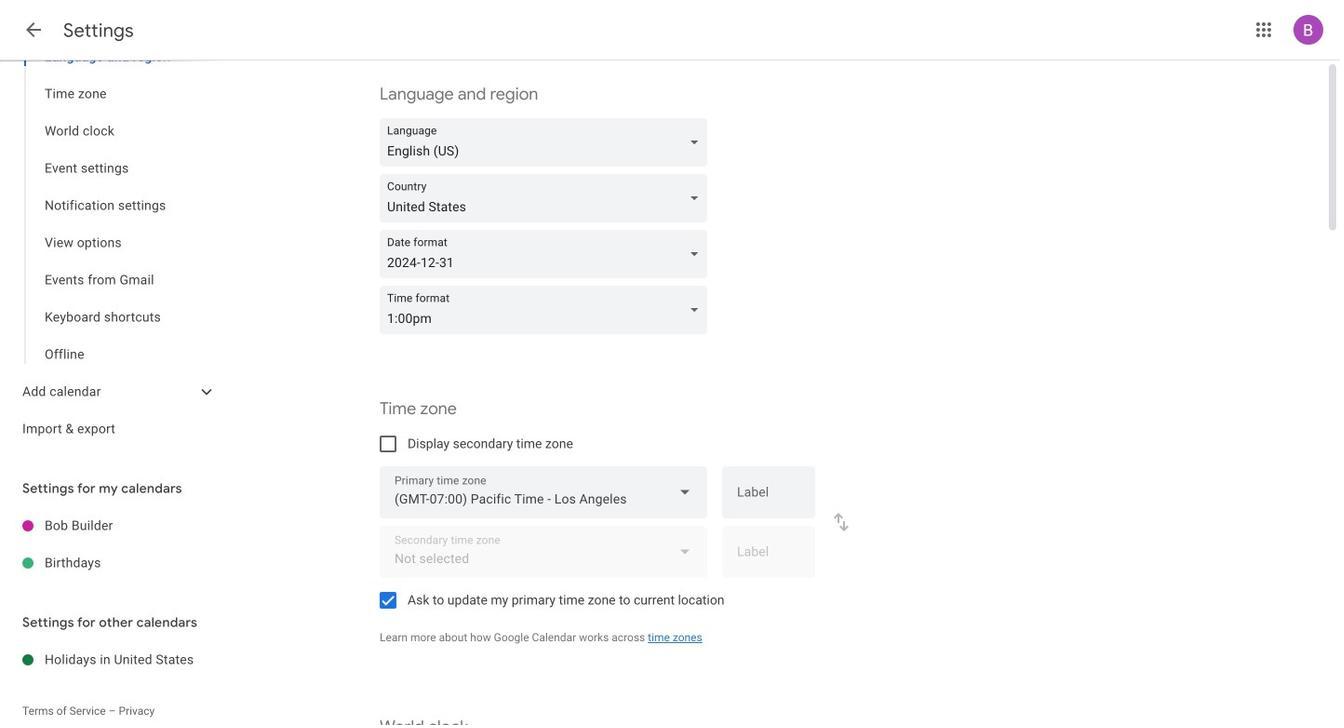 Task type: locate. For each thing, give the bounding box(es) containing it.
heading
[[63, 19, 134, 42]]

bob builder tree item
[[0, 507, 223, 545]]

tree
[[0, 1, 223, 448], [0, 507, 223, 582]]

1 vertical spatial tree
[[0, 507, 223, 582]]

group
[[0, 38, 223, 373]]

None field
[[380, 118, 715, 167], [380, 174, 715, 223], [380, 230, 715, 278], [380, 286, 715, 334], [380, 467, 708, 519], [380, 118, 715, 167], [380, 174, 715, 223], [380, 230, 715, 278], [380, 286, 715, 334], [380, 467, 708, 519]]

1 tree from the top
[[0, 1, 223, 448]]

go back image
[[22, 19, 45, 41]]

0 vertical spatial tree
[[0, 1, 223, 448]]

birthdays tree item
[[0, 545, 223, 582]]

2 tree from the top
[[0, 507, 223, 582]]

Label for secondary time zone. text field
[[737, 546, 801, 572]]



Task type: vqa. For each thing, say whether or not it's contained in the screenshot.
second tree from the bottom
yes



Task type: describe. For each thing, give the bounding box(es) containing it.
Label for primary time zone. text field
[[737, 486, 801, 512]]

holidays in united states tree item
[[0, 642, 223, 679]]



